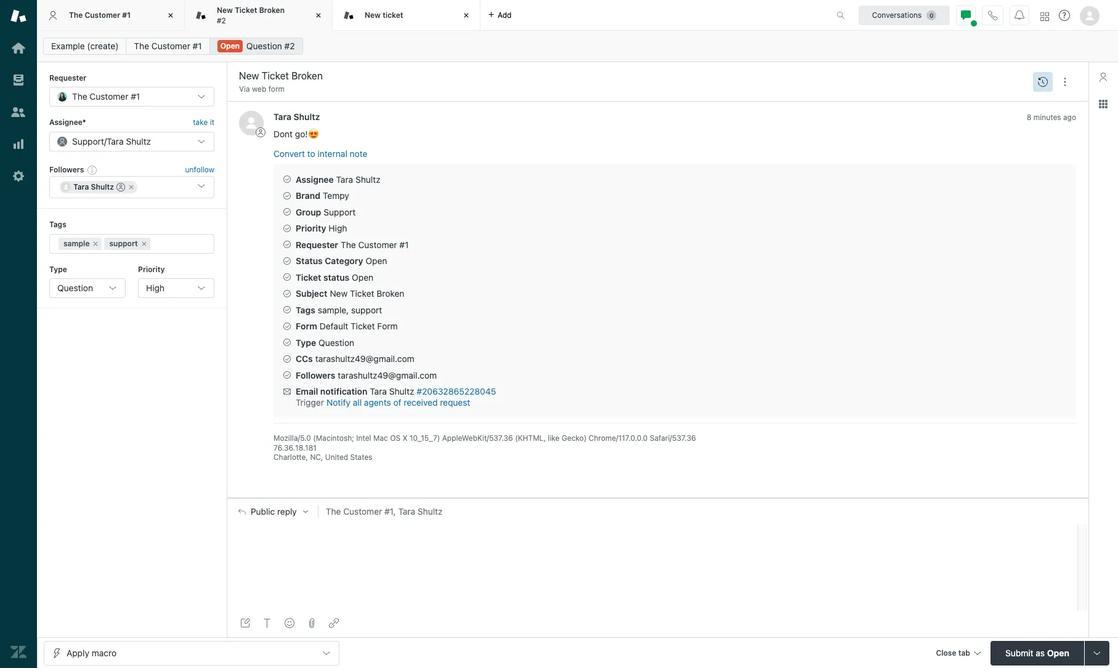 Task type: describe. For each thing, give the bounding box(es) containing it.
charlotte,
[[273, 453, 308, 462]]

zendesk products image
[[1040, 12, 1049, 21]]

question button
[[49, 278, 126, 298]]

followers for followers
[[49, 165, 84, 174]]

apps image
[[1098, 99, 1108, 109]]

assignee tara shultz
[[296, 174, 380, 185]]

new ticket broken #2
[[217, 6, 285, 25]]

ccs
[[296, 354, 313, 364]]

unfollow button
[[185, 164, 214, 176]]

ccs tarashultz49@gmail.com
[[296, 354, 414, 364]]

via
[[239, 84, 250, 94]]

open for status category open
[[366, 256, 387, 266]]

question for question
[[57, 283, 93, 293]]

8
[[1027, 113, 1031, 122]]

displays possible ticket submission types image
[[1092, 648, 1102, 658]]

of
[[393, 397, 401, 408]]

dont
[[273, 129, 293, 139]]

shultz inside email notification tara shultz # 20632865228045 trigger notify all agents of received request
[[389, 386, 414, 397]]

#
[[417, 386, 422, 397]]

close tab
[[936, 648, 970, 658]]

via web form
[[239, 84, 285, 94]]

add
[[498, 10, 512, 19]]

tarashultz49@gmail.com for ccs tarashultz49@gmail.com
[[315, 354, 414, 364]]

hide composer image
[[653, 493, 662, 503]]

add button
[[480, 0, 519, 30]]

1 vertical spatial support
[[351, 305, 382, 315]]

tarashultz49@gmail.com for followers tarashultz49@gmail.com
[[338, 370, 437, 380]]

customer inside button
[[343, 506, 382, 517]]

mozilla/5.0 (macintosh; intel mac os x 10_15_7) applewebkit/537.36 (khtml, like gecko) chrome/117.0.0.0 safari/537.36 76.36.18.181 charlotte, nc, united states
[[273, 434, 696, 462]]

reply
[[277, 507, 297, 517]]

#2 inside "secondary" element
[[284, 41, 295, 51]]

open for ticket status open
[[352, 272, 373, 283]]

take
[[193, 118, 208, 127]]

open inside "secondary" element
[[220, 41, 240, 51]]

followers for followers tarashultz49@gmail.com
[[296, 370, 335, 380]]

status category open
[[296, 256, 387, 266]]

tab containing new ticket broken
[[185, 0, 333, 31]]

submit
[[1005, 648, 1033, 658]]

submit as open
[[1005, 648, 1069, 658]]

ticket up tags sample, support
[[350, 288, 374, 299]]

conversations
[[872, 10, 922, 19]]

email
[[296, 386, 318, 397]]

group
[[296, 207, 321, 217]]

assignee
[[296, 174, 334, 185]]

ticket down status
[[296, 272, 321, 283]]

notification
[[320, 386, 367, 397]]

convert to internal note
[[273, 148, 367, 159]]

tags for tags sample, support
[[296, 305, 315, 315]]

example (create)
[[51, 41, 119, 51]]

unfollow
[[185, 165, 214, 174]]

avatar image
[[239, 111, 264, 136]]

tempy
[[323, 190, 349, 201]]

customers image
[[10, 104, 26, 120]]

default
[[320, 321, 348, 332]]

admin image
[[10, 168, 26, 184]]

customer inside requester element
[[90, 91, 128, 102]]

remove image for sample
[[92, 240, 99, 247]]

add link (cmd k) image
[[329, 618, 339, 628]]

1 horizontal spatial broken
[[377, 288, 404, 299]]

close image
[[312, 9, 325, 22]]

tabs tab list
[[37, 0, 824, 31]]

0 vertical spatial support
[[109, 239, 138, 248]]

requester for requester the customer #1
[[296, 239, 338, 250]]

safari/537.36
[[650, 434, 696, 443]]

agents
[[364, 397, 391, 408]]

requester for requester
[[49, 73, 86, 83]]

views image
[[10, 72, 26, 88]]

1 form from the left
[[296, 321, 317, 332]]

minutes
[[1033, 113, 1061, 122]]

zendesk support image
[[10, 8, 26, 24]]

tara up "tempy"
[[336, 174, 353, 185]]

(macintosh;
[[313, 434, 354, 443]]

states
[[350, 453, 372, 462]]

reporting image
[[10, 136, 26, 152]]

customer inside tab
[[85, 10, 120, 20]]

trigger
[[296, 397, 324, 408]]

group support
[[296, 207, 356, 217]]

1 horizontal spatial high
[[329, 223, 347, 234]]

tags for tags
[[49, 220, 66, 229]]

close
[[936, 648, 956, 658]]

mozilla/5.0
[[273, 434, 311, 443]]

zendesk image
[[10, 644, 26, 660]]

request
[[440, 397, 470, 408]]

1 vertical spatial support
[[324, 207, 356, 217]]

ticket right default
[[351, 321, 375, 332]]

chrome/117.0.0.0
[[589, 434, 648, 443]]

notifications image
[[1015, 10, 1024, 20]]

public
[[251, 507, 275, 517]]

gecko)
[[562, 434, 587, 443]]

#1,
[[384, 506, 396, 517]]

add attachment image
[[307, 618, 317, 628]]

high button
[[138, 278, 214, 298]]

sample,
[[318, 305, 349, 315]]

8 minutes ago text field
[[1027, 113, 1076, 122]]

conversations button
[[859, 5, 950, 25]]

ago
[[1063, 113, 1076, 122]]

#2 inside new ticket broken #2
[[217, 16, 226, 25]]

apply
[[67, 648, 89, 658]]

to
[[307, 148, 315, 159]]

tara inside option
[[73, 182, 89, 192]]

public reply button
[[227, 499, 318, 525]]

received
[[404, 397, 438, 408]]

1 horizontal spatial new
[[330, 288, 348, 299]]

take it button
[[193, 117, 214, 129]]

Subject field
[[237, 68, 1029, 83]]

applewebkit/537.36
[[442, 434, 513, 443]]

as
[[1036, 648, 1045, 658]]

priority for priority
[[138, 265, 165, 274]]

mac
[[373, 434, 388, 443]]

close image for new ticket
[[460, 9, 472, 22]]

the inside requester element
[[72, 91, 87, 102]]

assignee*
[[49, 118, 86, 127]]

example
[[51, 41, 85, 51]]

(khtml,
[[515, 434, 546, 443]]

like
[[548, 434, 560, 443]]

type question
[[296, 337, 354, 348]]

it
[[210, 118, 214, 127]]

the customer #1 for the customer #1 tab
[[69, 10, 131, 20]]

format text image
[[262, 618, 272, 628]]

the customer #1 for requester element
[[72, 91, 140, 102]]

tarashultz49@gmail.com image
[[61, 182, 71, 192]]

x
[[403, 434, 408, 443]]

status
[[323, 272, 349, 283]]

info on adding followers image
[[88, 165, 97, 175]]

email notification tara shultz # 20632865228045 trigger notify all agents of received request
[[296, 386, 496, 408]]



Task type: vqa. For each thing, say whether or not it's contained in the screenshot.


Task type: locate. For each thing, give the bounding box(es) containing it.
0 horizontal spatial high
[[146, 283, 164, 293]]

requester the customer #1
[[296, 239, 409, 250]]

tags down 'subject'
[[296, 305, 315, 315]]

#1 inside tab
[[122, 10, 131, 20]]

0 vertical spatial requester
[[49, 73, 86, 83]]

shultz inside option
[[91, 182, 114, 192]]

ticket inside new ticket broken #2
[[235, 6, 257, 15]]

broken up question #2
[[259, 6, 285, 15]]

insert emojis image
[[285, 618, 294, 628]]

form up type question
[[296, 321, 317, 332]]

new for new ticket
[[365, 10, 381, 20]]

2 vertical spatial question
[[319, 337, 354, 348]]

0 horizontal spatial remove image
[[92, 240, 99, 247]]

type for type question
[[296, 337, 316, 348]]

tara shultz up dont go!😍️
[[273, 112, 320, 122]]

0 vertical spatial question
[[246, 41, 282, 51]]

close image left add "dropdown button" on the left
[[460, 9, 472, 22]]

shultz down note
[[355, 174, 380, 185]]

events image
[[1038, 77, 1048, 87]]

close image for the customer #1
[[164, 9, 177, 22]]

new inside new ticket broken #2
[[217, 6, 233, 15]]

1 horizontal spatial #2
[[284, 41, 295, 51]]

1 vertical spatial broken
[[377, 288, 404, 299]]

0 horizontal spatial followers
[[49, 165, 84, 174]]

followers up email
[[296, 370, 335, 380]]

form
[[296, 321, 317, 332], [377, 321, 398, 332]]

tara shultz inside option
[[73, 182, 114, 192]]

os
[[390, 434, 400, 443]]

tab
[[958, 648, 970, 658]]

0 vertical spatial priority
[[296, 223, 326, 234]]

tara
[[273, 112, 291, 122], [107, 136, 124, 146], [336, 174, 353, 185], [73, 182, 89, 192], [370, 386, 387, 397], [398, 506, 415, 517]]

1 horizontal spatial tags
[[296, 305, 315, 315]]

public reply
[[251, 507, 297, 517]]

the right (create)
[[134, 41, 149, 51]]

requester element
[[49, 87, 214, 107]]

question #2
[[246, 41, 295, 51]]

get help image
[[1059, 10, 1070, 21]]

tara shultz link
[[273, 112, 320, 122]]

1 horizontal spatial close image
[[460, 9, 472, 22]]

0 vertical spatial the customer #1
[[69, 10, 131, 20]]

priority for priority high
[[296, 223, 326, 234]]

shultz right '#1,'
[[418, 506, 443, 517]]

shultz inside assignee* element
[[126, 136, 151, 146]]

tara shultz option
[[60, 181, 137, 194]]

tarashultz49@gmail.com up followers tarashultz49@gmail.com
[[315, 354, 414, 364]]

new ticket tab
[[333, 0, 480, 31]]

convert
[[273, 148, 305, 159]]

0 horizontal spatial form
[[296, 321, 317, 332]]

ticket actions image
[[1060, 77, 1070, 87]]

new for new ticket broken #2
[[217, 6, 233, 15]]

1 horizontal spatial tara shultz
[[273, 112, 320, 122]]

tags
[[49, 220, 66, 229], [296, 305, 315, 315]]

high
[[329, 223, 347, 234], [146, 283, 164, 293]]

1 vertical spatial tara shultz
[[73, 182, 114, 192]]

priority high
[[296, 223, 347, 234]]

customer inside "secondary" element
[[151, 41, 190, 51]]

#1 inside requester element
[[131, 91, 140, 102]]

8 minutes ago
[[1027, 113, 1076, 122]]

open up subject new ticket broken on the left top
[[352, 272, 373, 283]]

user is an agent image
[[116, 183, 125, 192]]

the inside button
[[326, 506, 341, 517]]

support inside assignee* element
[[72, 136, 104, 146]]

support / tara shultz
[[72, 136, 151, 146]]

shultz right /
[[126, 136, 151, 146]]

open down new ticket broken #2
[[220, 41, 240, 51]]

get started image
[[10, 40, 26, 56]]

broken
[[259, 6, 285, 15], [377, 288, 404, 299]]

shultz up go!😍️
[[294, 112, 320, 122]]

new inside tab
[[365, 10, 381, 20]]

button displays agent's chat status as online. image
[[961, 10, 971, 20]]

0 horizontal spatial close image
[[164, 9, 177, 22]]

#2
[[217, 16, 226, 25], [284, 41, 295, 51]]

form
[[268, 84, 285, 94]]

the customer #1 inside requester element
[[72, 91, 140, 102]]

0 horizontal spatial tara shultz
[[73, 182, 114, 192]]

question inside "secondary" element
[[246, 41, 282, 51]]

brand
[[296, 190, 320, 201]]

1 horizontal spatial type
[[296, 337, 316, 348]]

tara right the tarashultz49@gmail.com "image"
[[73, 182, 89, 192]]

notify all agents of received request link
[[326, 397, 470, 409]]

1 vertical spatial tags
[[296, 305, 315, 315]]

status
[[296, 256, 323, 266]]

question
[[246, 41, 282, 51], [57, 283, 93, 293], [319, 337, 354, 348]]

open for submit as open
[[1047, 648, 1069, 658]]

close image
[[164, 9, 177, 22], [460, 9, 472, 22]]

0 vertical spatial high
[[329, 223, 347, 234]]

0 horizontal spatial support
[[72, 136, 104, 146]]

the customer #1 link
[[126, 38, 210, 55]]

tara up user is an agent icon
[[107, 136, 124, 146]]

0 horizontal spatial support
[[109, 239, 138, 248]]

close image inside the new ticket tab
[[460, 9, 472, 22]]

the up example
[[69, 10, 83, 20]]

2 vertical spatial the customer #1
[[72, 91, 140, 102]]

brand tempy
[[296, 190, 349, 201]]

type
[[49, 265, 67, 274], [296, 337, 316, 348]]

close image up the customer #1 link
[[164, 9, 177, 22]]

apply macro
[[67, 648, 116, 658]]

requester
[[49, 73, 86, 83], [296, 239, 338, 250]]

1 vertical spatial the customer #1
[[134, 41, 202, 51]]

the right reply
[[326, 506, 341, 517]]

1 horizontal spatial requester
[[296, 239, 338, 250]]

0 vertical spatial tags
[[49, 220, 66, 229]]

1 vertical spatial followers
[[296, 370, 335, 380]]

#1 inside "secondary" element
[[193, 41, 202, 51]]

tara up dont
[[273, 112, 291, 122]]

2 close image from the left
[[460, 9, 472, 22]]

ticket up question #2
[[235, 6, 257, 15]]

remove image
[[92, 240, 99, 247], [140, 240, 148, 247]]

shultz left user is an agent icon
[[91, 182, 114, 192]]

1 vertical spatial #2
[[284, 41, 295, 51]]

priority
[[296, 223, 326, 234], [138, 265, 165, 274]]

priority up high 'popup button'
[[138, 265, 165, 274]]

tara shultz
[[273, 112, 320, 122], [73, 182, 114, 192]]

0 vertical spatial tara shultz
[[273, 112, 320, 122]]

assignee* element
[[49, 132, 214, 151]]

the customer #1 inside tab
[[69, 10, 131, 20]]

tara up 'agents'
[[370, 386, 387, 397]]

1 vertical spatial question
[[57, 283, 93, 293]]

question down new ticket broken #2
[[246, 41, 282, 51]]

1 close image from the left
[[164, 9, 177, 22]]

support right sample
[[109, 239, 138, 248]]

new ticket
[[365, 10, 403, 20]]

intel
[[356, 434, 371, 443]]

the customer #1 tab
[[37, 0, 185, 31]]

requester down the "priority high"
[[296, 239, 338, 250]]

1 vertical spatial tarashultz49@gmail.com
[[338, 370, 437, 380]]

open right as
[[1047, 648, 1069, 658]]

high inside 'popup button'
[[146, 283, 164, 293]]

main element
[[0, 0, 37, 668]]

1 horizontal spatial followers
[[296, 370, 335, 380]]

take it
[[193, 118, 214, 127]]

open down requester the customer #1
[[366, 256, 387, 266]]

tara inside button
[[398, 506, 415, 517]]

followers tarashultz49@gmail.com
[[296, 370, 437, 380]]

10_15_7)
[[410, 434, 440, 443]]

0 vertical spatial support
[[72, 136, 104, 146]]

the inside tab
[[69, 10, 83, 20]]

support down "tempy"
[[324, 207, 356, 217]]

followers up the tarashultz49@gmail.com "image"
[[49, 165, 84, 174]]

question for question #2
[[246, 41, 282, 51]]

go!😍️
[[295, 129, 319, 139]]

2 remove image from the left
[[140, 240, 148, 247]]

form up 'ccs tarashultz49@gmail.com'
[[377, 321, 398, 332]]

macro
[[92, 648, 116, 658]]

question down default
[[319, 337, 354, 348]]

(create)
[[87, 41, 119, 51]]

priority down group
[[296, 223, 326, 234]]

0 horizontal spatial tags
[[49, 220, 66, 229]]

#1
[[122, 10, 131, 20], [193, 41, 202, 51], [131, 91, 140, 102], [399, 239, 409, 250]]

new
[[217, 6, 233, 15], [365, 10, 381, 20], [330, 288, 348, 299]]

0 horizontal spatial question
[[57, 283, 93, 293]]

1 horizontal spatial question
[[246, 41, 282, 51]]

tara shultz down the info on adding followers image
[[73, 182, 114, 192]]

tara inside assignee* element
[[107, 136, 124, 146]]

requester down example
[[49, 73, 86, 83]]

the customer #1, tara shultz button
[[318, 506, 1088, 518]]

tags up sample
[[49, 220, 66, 229]]

form default ticket form
[[296, 321, 398, 332]]

internal
[[318, 148, 347, 159]]

notify
[[326, 397, 350, 408]]

20632865228045
[[422, 386, 496, 397]]

0 horizontal spatial broken
[[259, 6, 285, 15]]

open
[[220, 41, 240, 51], [366, 256, 387, 266], [352, 272, 373, 283], [1047, 648, 1069, 658]]

0 vertical spatial type
[[49, 265, 67, 274]]

1 horizontal spatial support
[[324, 207, 356, 217]]

remove image right sample
[[92, 240, 99, 247]]

ticket status open
[[296, 272, 373, 283]]

the inside "secondary" element
[[134, 41, 149, 51]]

2 horizontal spatial new
[[365, 10, 381, 20]]

subject
[[296, 288, 327, 299]]

shultz inside button
[[418, 506, 443, 517]]

1 horizontal spatial support
[[351, 305, 382, 315]]

remove image up high 'popup button'
[[140, 240, 148, 247]]

0 vertical spatial #2
[[217, 16, 226, 25]]

type up ccs
[[296, 337, 316, 348]]

close image inside the customer #1 tab
[[164, 9, 177, 22]]

convert to internal note button
[[273, 148, 367, 159]]

0 vertical spatial tarashultz49@gmail.com
[[315, 354, 414, 364]]

close tab button
[[930, 641, 986, 667]]

broken up tags sample, support
[[377, 288, 404, 299]]

1 vertical spatial high
[[146, 283, 164, 293]]

2 horizontal spatial question
[[319, 337, 354, 348]]

shultz up "notify all agents of received request" link
[[389, 386, 414, 397]]

0 horizontal spatial type
[[49, 265, 67, 274]]

1 horizontal spatial remove image
[[140, 240, 148, 247]]

76.36.18.181
[[273, 443, 317, 453]]

type for type
[[49, 265, 67, 274]]

united
[[325, 453, 348, 462]]

type down sample
[[49, 265, 67, 274]]

1 vertical spatial requester
[[296, 239, 338, 250]]

support down subject new ticket broken on the left top
[[351, 305, 382, 315]]

tara right '#1,'
[[398, 506, 415, 517]]

1 horizontal spatial form
[[377, 321, 398, 332]]

shultz
[[294, 112, 320, 122], [126, 136, 151, 146], [355, 174, 380, 185], [91, 182, 114, 192], [389, 386, 414, 397], [418, 506, 443, 517]]

0 horizontal spatial #2
[[217, 16, 226, 25]]

question inside question popup button
[[57, 283, 93, 293]]

followers
[[49, 165, 84, 174], [296, 370, 335, 380]]

customer
[[85, 10, 120, 20], [151, 41, 190, 51], [90, 91, 128, 102], [358, 239, 397, 250], [343, 506, 382, 517]]

question down sample
[[57, 283, 93, 293]]

0 vertical spatial followers
[[49, 165, 84, 174]]

tags sample, support
[[296, 305, 382, 315]]

1 vertical spatial priority
[[138, 265, 165, 274]]

tab
[[185, 0, 333, 31]]

category
[[325, 256, 363, 266]]

note
[[350, 148, 367, 159]]

remove image for support
[[140, 240, 148, 247]]

support down assignee*
[[72, 136, 104, 146]]

customer context image
[[1098, 72, 1108, 82]]

secondary element
[[37, 34, 1118, 59]]

2 form from the left
[[377, 321, 398, 332]]

support
[[72, 136, 104, 146], [324, 207, 356, 217]]

ticket
[[235, 6, 257, 15], [296, 272, 321, 283], [350, 288, 374, 299], [351, 321, 375, 332]]

nc,
[[310, 453, 323, 462]]

all
[[353, 397, 362, 408]]

the up category
[[341, 239, 356, 250]]

broken inside new ticket broken #2
[[259, 6, 285, 15]]

0 horizontal spatial priority
[[138, 265, 165, 274]]

0 horizontal spatial new
[[217, 6, 233, 15]]

1 remove image from the left
[[92, 240, 99, 247]]

0 horizontal spatial requester
[[49, 73, 86, 83]]

tara inside email notification tara shultz # 20632865228045 trigger notify all agents of received request
[[370, 386, 387, 397]]

ticket
[[383, 10, 403, 20]]

remove image
[[128, 184, 135, 191]]

followers element
[[49, 176, 214, 198]]

1 horizontal spatial priority
[[296, 223, 326, 234]]

1 vertical spatial type
[[296, 337, 316, 348]]

draft mode image
[[240, 618, 250, 628]]

/
[[104, 136, 107, 146]]

subject new ticket broken
[[296, 288, 404, 299]]

the up assignee*
[[72, 91, 87, 102]]

0 vertical spatial broken
[[259, 6, 285, 15]]

tarashultz49@gmail.com up email notification tara shultz # 20632865228045 trigger notify all agents of received request at the left of page
[[338, 370, 437, 380]]

the customer #1 inside "secondary" element
[[134, 41, 202, 51]]



